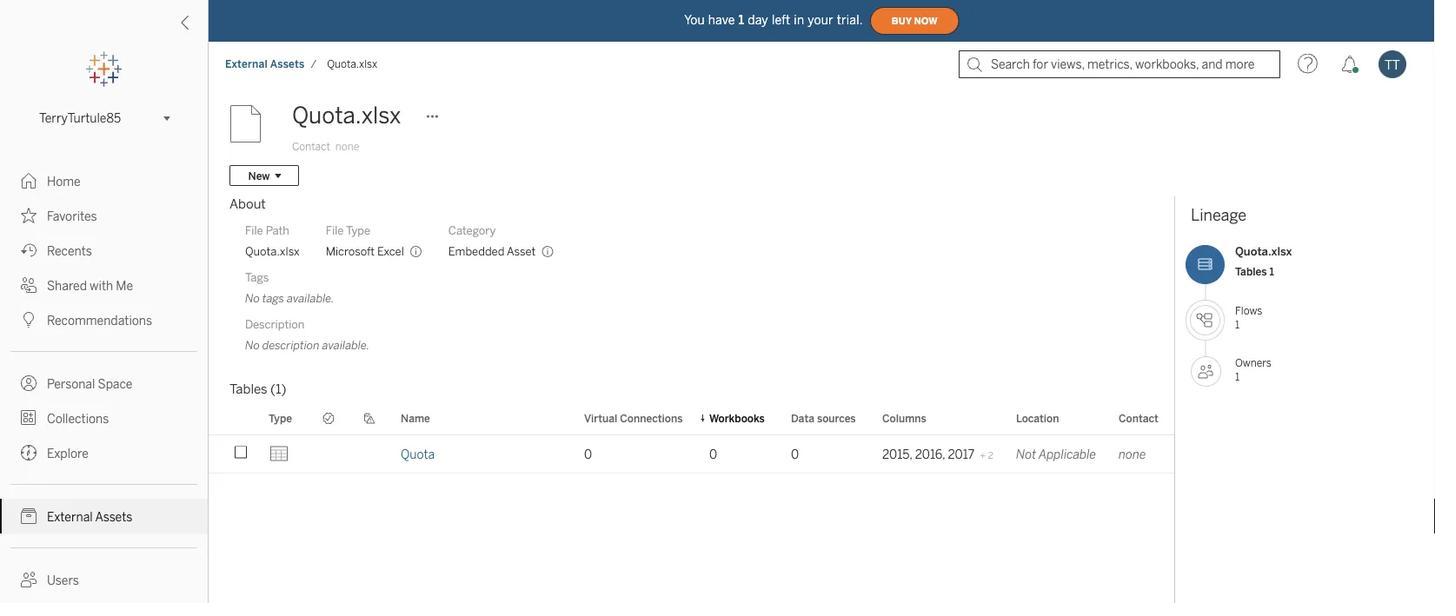 Task type: locate. For each thing, give the bounding box(es) containing it.
type
[[346, 223, 370, 237], [269, 412, 292, 425]]

1 down owners
[[1235, 370, 1240, 383]]

1 vertical spatial assets
[[95, 510, 132, 524]]

description
[[262, 338, 320, 352]]

owners 1
[[1235, 357, 1272, 383]]

applicable
[[1039, 447, 1096, 462]]

explore
[[47, 446, 89, 461]]

1 horizontal spatial file
[[326, 223, 344, 237]]

personal space link
[[0, 366, 208, 401]]

available. for description no description available.
[[322, 338, 370, 352]]

1 horizontal spatial tables
[[1235, 265, 1267, 278]]

no left "tags"
[[245, 291, 260, 305]]

2 horizontal spatial 0
[[791, 447, 799, 462]]

1 no from the top
[[245, 291, 260, 305]]

shared
[[47, 279, 87, 293]]

assets inside main navigation. press the up and down arrow keys to access links. 'element'
[[95, 510, 132, 524]]

file
[[245, 223, 263, 237], [326, 223, 344, 237]]

tags
[[262, 291, 284, 305]]

0 horizontal spatial external
[[47, 510, 93, 524]]

external assets link
[[224, 57, 306, 71], [0, 499, 208, 534]]

2 no from the top
[[245, 338, 260, 352]]

(1)
[[270, 382, 286, 397]]

1 horizontal spatial type
[[346, 223, 370, 237]]

0 horizontal spatial type
[[269, 412, 292, 425]]

contact inside grid
[[1119, 412, 1159, 425]]

none
[[335, 140, 359, 153], [1119, 447, 1146, 462]]

available. right description
[[322, 338, 370, 352]]

contact
[[292, 140, 330, 153], [1119, 412, 1159, 425]]

file path quota.xlsx
[[245, 223, 300, 258]]

external up file (microsoft excel) image
[[225, 58, 268, 70]]

1 vertical spatial none
[[1119, 447, 1146, 462]]

flows image
[[1190, 305, 1221, 336]]

external inside "link"
[[47, 510, 93, 524]]

this file type can contain multiple tables. image
[[409, 245, 422, 258]]

recents link
[[0, 233, 208, 268]]

tables up flows on the bottom right
[[1235, 265, 1267, 278]]

grid
[[209, 403, 1180, 603]]

tables (1)
[[230, 382, 286, 397]]

quota.xlsx element
[[322, 58, 383, 70]]

with
[[90, 279, 113, 293]]

0 horizontal spatial 0
[[584, 447, 592, 462]]

available.
[[287, 291, 334, 305], [322, 338, 370, 352]]

data
[[791, 412, 815, 425]]

file left path
[[245, 223, 263, 237]]

external for external assets /
[[225, 58, 268, 70]]

0 vertical spatial available.
[[287, 291, 334, 305]]

+
[[980, 449, 986, 461]]

/
[[311, 58, 317, 70]]

location
[[1016, 412, 1059, 425]]

tables left (1)
[[230, 382, 267, 397]]

available. for tags no tags available.
[[287, 291, 334, 305]]

recents
[[47, 244, 92, 258]]

quota link
[[401, 447, 435, 462]]

1 vertical spatial contact
[[1119, 412, 1159, 425]]

2 file from the left
[[326, 223, 344, 237]]

1 vertical spatial type
[[269, 412, 292, 425]]

available. inside description no description available.
[[322, 338, 370, 352]]

type down (1)
[[269, 412, 292, 425]]

grid containing quota
[[209, 403, 1180, 603]]

0 vertical spatial external assets link
[[224, 57, 306, 71]]

no inside tags no tags available.
[[245, 291, 260, 305]]

0 horizontal spatial file
[[245, 223, 263, 237]]

external down explore
[[47, 510, 93, 524]]

1 vertical spatial available.
[[322, 338, 370, 352]]

users link
[[0, 562, 208, 597]]

assets left /
[[270, 58, 305, 70]]

assets
[[270, 58, 305, 70], [95, 510, 132, 524]]

microsoft excel
[[326, 244, 404, 258]]

excel
[[377, 244, 404, 258]]

0 horizontal spatial assets
[[95, 510, 132, 524]]

file up microsoft
[[326, 223, 344, 237]]

1 horizontal spatial external assets link
[[224, 57, 306, 71]]

no down description
[[245, 338, 260, 352]]

0 horizontal spatial none
[[335, 140, 359, 153]]

navigation panel element
[[0, 52, 208, 603]]

0 vertical spatial tables
[[1235, 265, 1267, 278]]

0 vertical spatial no
[[245, 291, 260, 305]]

quota.xlsx down lineage at the right top of page
[[1235, 245, 1292, 259]]

1 down flows on the bottom right
[[1235, 318, 1240, 331]]

none right applicable
[[1119, 447, 1146, 462]]

external
[[225, 58, 268, 70], [47, 510, 93, 524]]

0 horizontal spatial tables
[[230, 382, 267, 397]]

1 horizontal spatial 0
[[709, 447, 717, 462]]

2 0 from the left
[[709, 447, 717, 462]]

virtual connections
[[584, 412, 683, 425]]

terryturtule85 button
[[32, 108, 176, 129]]

type up "microsoft excel"
[[346, 223, 370, 237]]

quota.xlsx
[[327, 58, 377, 70], [292, 102, 401, 129], [245, 244, 300, 258], [1235, 245, 1292, 259]]

asset
[[507, 244, 536, 258]]

none down quota.xlsx element
[[335, 140, 359, 153]]

name
[[401, 412, 430, 425]]

row containing quota
[[209, 436, 1175, 474]]

available. inside tags no tags available.
[[287, 291, 334, 305]]

1 left day
[[739, 13, 744, 27]]

available. up description no description available.
[[287, 291, 334, 305]]

collections link
[[0, 401, 208, 436]]

1 horizontal spatial contact
[[1119, 412, 1159, 425]]

0
[[584, 447, 592, 462], [709, 447, 717, 462], [791, 447, 799, 462]]

workbooks
[[709, 412, 765, 425]]

2015,
[[882, 447, 912, 462]]

this table or file is embedded in the published asset on the server, and you can't create a new workbook from it. files embedded in workbooks aren't shared with other tableau site users. image
[[541, 245, 554, 258]]

you
[[684, 13, 705, 27]]

data sources
[[791, 412, 856, 425]]

external assets link left /
[[224, 57, 306, 71]]

file for file path quota.xlsx
[[245, 223, 263, 237]]

assets up users link
[[95, 510, 132, 524]]

category
[[448, 223, 496, 237]]

file inside file path quota.xlsx
[[245, 223, 263, 237]]

0 vertical spatial assets
[[270, 58, 305, 70]]

0 down workbooks
[[709, 447, 717, 462]]

1 file from the left
[[245, 223, 263, 237]]

1 horizontal spatial assets
[[270, 58, 305, 70]]

flows
[[1235, 305, 1263, 317]]

space
[[98, 377, 132, 391]]

collections
[[47, 412, 109, 426]]

embedded asset
[[448, 244, 536, 258]]

trial.
[[837, 13, 863, 27]]

tables
[[1235, 265, 1267, 278], [230, 382, 267, 397]]

1 horizontal spatial external
[[225, 58, 268, 70]]

row
[[209, 436, 1175, 474]]

no
[[245, 291, 260, 305], [245, 338, 260, 352]]

0 vertical spatial external
[[225, 58, 268, 70]]

external for external assets
[[47, 510, 93, 524]]

external assets link down explore link
[[0, 499, 208, 534]]

0 vertical spatial none
[[335, 140, 359, 153]]

1 vertical spatial no
[[245, 338, 260, 352]]

no inside description no description available.
[[245, 338, 260, 352]]

1
[[739, 13, 744, 27], [1270, 265, 1274, 278], [1235, 318, 1240, 331], [1235, 370, 1240, 383]]

0 down virtual at bottom
[[584, 447, 592, 462]]

lineage
[[1191, 206, 1247, 225]]

personal
[[47, 377, 95, 391]]

buy now
[[892, 15, 938, 26]]

description
[[245, 317, 305, 331]]

tables inside 'quota.xlsx tables 1'
[[1235, 265, 1267, 278]]

0 down data
[[791, 447, 799, 462]]

0 vertical spatial contact
[[292, 140, 330, 153]]

1 right tables icon
[[1270, 265, 1274, 278]]

explore link
[[0, 436, 208, 470]]

external assets
[[47, 510, 132, 524]]

1 vertical spatial external assets link
[[0, 499, 208, 534]]

new button
[[230, 165, 299, 186]]

0 horizontal spatial contact
[[292, 140, 330, 153]]

you have 1 day left in your trial.
[[684, 13, 863, 27]]

1 vertical spatial external
[[47, 510, 93, 524]]



Task type: describe. For each thing, give the bounding box(es) containing it.
day
[[748, 13, 768, 27]]

1 horizontal spatial none
[[1119, 447, 1146, 462]]

owners image
[[1191, 356, 1221, 387]]

quota.xlsx tables 1
[[1235, 245, 1292, 278]]

type inside grid
[[269, 412, 292, 425]]

no for no tags available.
[[245, 291, 260, 305]]

1 inside 'quota.xlsx tables 1'
[[1270, 265, 1274, 278]]

now
[[914, 15, 938, 26]]

file type
[[326, 223, 370, 237]]

users
[[47, 573, 79, 588]]

quota.xlsx down path
[[245, 244, 300, 258]]

personal space
[[47, 377, 132, 391]]

terryturtule85
[[39, 111, 121, 125]]

table image
[[269, 444, 289, 465]]

assets for external assets
[[95, 510, 132, 524]]

no for no description available.
[[245, 338, 260, 352]]

your
[[808, 13, 834, 27]]

shared with me link
[[0, 268, 208, 303]]

tags no tags available.
[[245, 270, 334, 305]]

file (microsoft excel) image
[[230, 98, 282, 150]]

columns
[[882, 412, 927, 425]]

Search for views, metrics, workbooks, and more text field
[[959, 50, 1281, 78]]

path
[[266, 223, 289, 237]]

file for file type
[[326, 223, 344, 237]]

have
[[708, 13, 735, 27]]

assets for external assets /
[[270, 58, 305, 70]]

contact none
[[292, 140, 359, 153]]

tags
[[245, 270, 269, 284]]

in
[[794, 13, 804, 27]]

external assets /
[[225, 58, 317, 70]]

recommendations link
[[0, 303, 208, 337]]

contact for contact
[[1119, 412, 1159, 425]]

quota.xlsx up contact none
[[292, 102, 401, 129]]

tables image
[[1186, 245, 1225, 284]]

virtual
[[584, 412, 617, 425]]

2016,
[[915, 447, 945, 462]]

embedded
[[448, 244, 505, 258]]

favorites
[[47, 209, 97, 223]]

owners
[[1235, 357, 1272, 369]]

1 0 from the left
[[584, 447, 592, 462]]

favorites link
[[0, 198, 208, 233]]

3 0 from the left
[[791, 447, 799, 462]]

about
[[230, 196, 266, 212]]

connections
[[620, 412, 683, 425]]

new
[[248, 169, 270, 182]]

2
[[988, 449, 994, 461]]

left
[[772, 13, 791, 27]]

microsoft
[[326, 244, 375, 258]]

quota
[[401, 447, 435, 462]]

contact for contact none
[[292, 140, 330, 153]]

2017
[[948, 447, 975, 462]]

not
[[1016, 447, 1036, 462]]

home
[[47, 174, 81, 189]]

1 inside owners 1
[[1235, 370, 1240, 383]]

description no description available.
[[245, 317, 370, 352]]

flows 1
[[1235, 305, 1263, 331]]

recommendations
[[47, 313, 152, 328]]

2015, 2016, 2017 + 2
[[882, 447, 994, 462]]

1 inside flows 1
[[1235, 318, 1240, 331]]

me
[[116, 279, 133, 293]]

not applicable
[[1016, 447, 1096, 462]]

quota.xlsx right /
[[327, 58, 377, 70]]

main navigation. press the up and down arrow keys to access links. element
[[0, 163, 208, 603]]

shared with me
[[47, 279, 133, 293]]

0 vertical spatial type
[[346, 223, 370, 237]]

home link
[[0, 163, 208, 198]]

buy now button
[[870, 7, 960, 35]]

0 horizontal spatial external assets link
[[0, 499, 208, 534]]

1 vertical spatial tables
[[230, 382, 267, 397]]

sources
[[817, 412, 856, 425]]

buy
[[892, 15, 912, 26]]



Task type: vqa. For each thing, say whether or not it's contained in the screenshot.
seventh by text only_f5he34f image from the top
no



